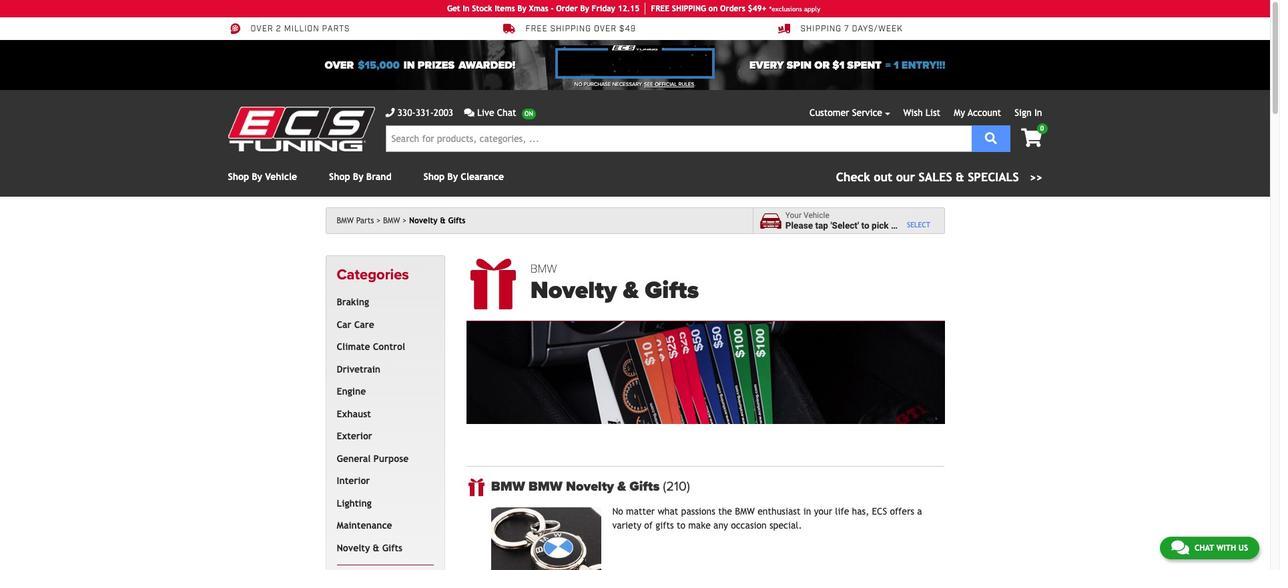Task type: locate. For each thing, give the bounding box(es) containing it.
exterior
[[337, 432, 372, 442]]

1 horizontal spatial novelty & gifts
[[409, 216, 466, 226]]

0 vertical spatial a
[[891, 220, 896, 231]]

2
[[276, 24, 282, 34]]

1 horizontal spatial in
[[804, 507, 812, 517]]

novelty & gifts banner image image
[[467, 322, 945, 424]]

0 horizontal spatial shop
[[228, 172, 249, 182]]

1 horizontal spatial shop
[[329, 172, 350, 182]]

shipping
[[550, 24, 592, 34]]

shop by vehicle link
[[228, 172, 297, 182]]

lighting
[[337, 499, 372, 509]]

a right offers
[[918, 507, 922, 517]]

bmw novelty & gifts thumbnail image image
[[491, 508, 602, 571]]

1 vertical spatial in
[[804, 507, 812, 517]]

over 2 million parts
[[251, 24, 350, 34]]

0 link
[[1011, 124, 1048, 149]]

1 vertical spatial novelty & gifts
[[337, 543, 403, 554]]

shipping 7 days/week
[[801, 24, 903, 34]]

engine link
[[334, 381, 431, 404]]

no inside no matter what passions the bmw enthusiast in your life has, ecs offers a variety of gifts to make any occasion special.
[[613, 507, 624, 517]]

0 vertical spatial novelty & gifts
[[409, 216, 466, 226]]

braking
[[337, 297, 369, 308]]

2 shop from the left
[[329, 172, 350, 182]]

novelty inside bmw novelty & gifts
[[531, 277, 617, 305]]

by for shop by brand
[[353, 172, 364, 182]]

million
[[284, 24, 320, 34]]

sales
[[919, 170, 953, 184]]

bmw
[[337, 216, 354, 226], [383, 216, 400, 226], [531, 262, 557, 276], [491, 479, 525, 496], [529, 479, 563, 496], [735, 507, 755, 517]]

0 horizontal spatial to
[[677, 521, 686, 531]]

$1
[[833, 58, 845, 72]]

a inside no matter what passions the bmw enthusiast in your life has, ecs offers a variety of gifts to make any occasion special.
[[918, 507, 922, 517]]

chat left with
[[1195, 544, 1215, 554]]

the
[[719, 507, 732, 517]]

of
[[645, 521, 653, 531]]

in left your
[[804, 507, 812, 517]]

1 horizontal spatial chat
[[1195, 544, 1215, 554]]

1 horizontal spatial a
[[918, 507, 922, 517]]

1 horizontal spatial to
[[862, 220, 870, 231]]

bmw                                                                                    bmw novelty & gifts link
[[491, 479, 944, 496]]

a
[[891, 220, 896, 231], [918, 507, 922, 517]]

care
[[354, 320, 374, 330]]

0 vertical spatial no
[[575, 81, 583, 87]]

to right gifts
[[677, 521, 686, 531]]

search image
[[985, 132, 997, 144]]

1 vertical spatial vehicle
[[804, 211, 830, 220]]

0 horizontal spatial no
[[575, 81, 583, 87]]

2 horizontal spatial shop
[[424, 172, 445, 182]]

bmw inside bmw novelty & gifts
[[531, 262, 557, 276]]

1 vertical spatial in
[[1035, 107, 1043, 118]]

1 horizontal spatial vehicle
[[804, 211, 830, 220]]

0 vertical spatial to
[[862, 220, 870, 231]]

0 horizontal spatial over
[[251, 24, 274, 34]]

1 vertical spatial a
[[918, 507, 922, 517]]

shop by clearance link
[[424, 172, 504, 182]]

vehicle down ecs tuning image
[[265, 172, 297, 182]]

every
[[750, 58, 784, 72]]

days/week
[[852, 24, 903, 34]]

no up the variety
[[613, 507, 624, 517]]

categories
[[337, 266, 409, 284]]

sign in link
[[1015, 107, 1043, 118]]

1 vertical spatial over
[[325, 58, 354, 72]]

get
[[447, 4, 460, 13]]

0 vertical spatial chat
[[497, 107, 517, 118]]

a right pick
[[891, 220, 896, 231]]

1 horizontal spatial no
[[613, 507, 624, 517]]

0 horizontal spatial novelty & gifts
[[337, 543, 403, 554]]

in
[[463, 4, 470, 13], [1035, 107, 1043, 118]]

0 horizontal spatial in
[[463, 4, 470, 13]]

1 horizontal spatial over
[[325, 58, 354, 72]]

car care link
[[334, 314, 431, 337]]

comments image left "live"
[[464, 108, 475, 118]]

by down ecs tuning image
[[252, 172, 262, 182]]

interior link
[[334, 471, 431, 493]]

novelty inside category navigation element
[[337, 543, 370, 554]]

in
[[404, 58, 415, 72], [804, 507, 812, 517]]

free
[[526, 24, 548, 34]]

1 vertical spatial chat
[[1195, 544, 1215, 554]]

in for sign
[[1035, 107, 1043, 118]]

see
[[644, 81, 654, 87]]

330-331-2003
[[398, 107, 453, 118]]

passions
[[681, 507, 716, 517]]

novelty
[[409, 216, 438, 226], [531, 277, 617, 305], [566, 479, 614, 496], [337, 543, 370, 554]]

by for shop by vehicle
[[252, 172, 262, 182]]

0 horizontal spatial comments image
[[464, 108, 475, 118]]

purchase
[[584, 81, 611, 87]]

$49
[[620, 24, 636, 34]]

life
[[836, 507, 849, 517]]

1 horizontal spatial comments image
[[1172, 540, 1190, 556]]

phone image
[[386, 108, 395, 118]]

my
[[954, 107, 966, 118]]

in for get
[[463, 4, 470, 13]]

1 vertical spatial to
[[677, 521, 686, 531]]

please
[[786, 220, 813, 231]]

to inside your vehicle please tap 'select' to pick a vehicle
[[862, 220, 870, 231]]

in left prizes
[[404, 58, 415, 72]]

shopping cart image
[[1022, 129, 1043, 148]]

1 shop from the left
[[228, 172, 249, 182]]

brand
[[366, 172, 392, 182]]

your
[[814, 507, 833, 517]]

1
[[894, 58, 899, 72]]

gifts
[[656, 521, 674, 531]]

stock
[[472, 4, 493, 13]]

comments image
[[464, 108, 475, 118], [1172, 540, 1190, 556]]

over down parts
[[325, 58, 354, 72]]

comments image for live
[[464, 108, 475, 118]]

0 horizontal spatial a
[[891, 220, 896, 231]]

sign in
[[1015, 107, 1043, 118]]

list
[[926, 107, 941, 118]]

in right get
[[463, 4, 470, 13]]

sales & specials
[[919, 170, 1019, 184]]

shop for shop by vehicle
[[228, 172, 249, 182]]

0 vertical spatial comments image
[[464, 108, 475, 118]]

rules
[[679, 81, 695, 87]]

&
[[956, 170, 965, 184], [440, 216, 446, 226], [623, 277, 639, 305], [618, 479, 626, 496], [373, 543, 380, 554]]

vehicle up 'tap'
[[804, 211, 830, 220]]

wish
[[904, 107, 923, 118]]

in right sign
[[1035, 107, 1043, 118]]

comments image left the chat with us
[[1172, 540, 1190, 556]]

over
[[251, 24, 274, 34], [325, 58, 354, 72]]

330-
[[398, 107, 416, 118]]

to left pick
[[862, 220, 870, 231]]

a inside your vehicle please tap 'select' to pick a vehicle
[[891, 220, 896, 231]]

your vehicle please tap 'select' to pick a vehicle
[[786, 211, 927, 231]]

customer service
[[810, 107, 883, 118]]

by left clearance on the top
[[448, 172, 458, 182]]

get in stock items by xmas - order by friday 12.15
[[447, 4, 640, 13]]

bmw for bmw parts
[[337, 216, 354, 226]]

1 vertical spatial comments image
[[1172, 540, 1190, 556]]

0 vertical spatial in
[[404, 58, 415, 72]]

no for no purchase necessary. see official rules .
[[575, 81, 583, 87]]

chat
[[497, 107, 517, 118], [1195, 544, 1215, 554]]

engine
[[337, 387, 366, 397]]

by left brand
[[353, 172, 364, 182]]

free
[[651, 4, 670, 13]]

maintenance
[[337, 521, 392, 532]]

3 shop from the left
[[424, 172, 445, 182]]

my account link
[[954, 107, 1002, 118]]

by for shop by clearance
[[448, 172, 458, 182]]

-
[[551, 4, 554, 13]]

0 vertical spatial over
[[251, 24, 274, 34]]

bmw link
[[383, 216, 407, 226]]

live chat link
[[464, 106, 536, 120]]

bmw for bmw
[[383, 216, 400, 226]]

no left purchase
[[575, 81, 583, 87]]

no for no matter what passions the bmw enthusiast in your life has, ecs offers a variety of gifts to make any occasion special.
[[613, 507, 624, 517]]

1 vertical spatial no
[[613, 507, 624, 517]]

shop by clearance
[[424, 172, 504, 182]]

novelty & gifts subcategories element
[[337, 566, 434, 571]]

exhaust
[[337, 409, 371, 420]]

comments image for chat
[[1172, 540, 1190, 556]]

1 horizontal spatial in
[[1035, 107, 1043, 118]]

chat right "live"
[[497, 107, 517, 118]]

7
[[845, 24, 850, 34]]

0 vertical spatial in
[[463, 4, 470, 13]]

friday
[[592, 4, 616, 13]]

novelty & gifts right bmw link
[[409, 216, 466, 226]]

entry!!!
[[902, 58, 946, 72]]

over left 2
[[251, 24, 274, 34]]

select link
[[907, 221, 931, 229]]

0 vertical spatial vehicle
[[265, 172, 297, 182]]

novelty & gifts link
[[334, 538, 431, 560]]

331-
[[416, 107, 434, 118]]

comments image inside live chat link
[[464, 108, 475, 118]]

0 horizontal spatial chat
[[497, 107, 517, 118]]

specials
[[968, 170, 1019, 184]]

bmw for bmw novelty & gifts
[[531, 262, 557, 276]]

comments image inside chat with us link
[[1172, 540, 1190, 556]]

vehicle
[[265, 172, 297, 182], [804, 211, 830, 220]]

over for over 2 million parts
[[251, 24, 274, 34]]

car
[[337, 320, 352, 330]]

gifts inside category navigation element
[[382, 543, 403, 554]]

*exclusions
[[770, 5, 802, 12]]

novelty & gifts down maintenance
[[337, 543, 403, 554]]



Task type: describe. For each thing, give the bounding box(es) containing it.
make
[[688, 521, 711, 531]]

& inside category navigation element
[[373, 543, 380, 554]]

by right order
[[580, 4, 590, 13]]

shop for shop by clearance
[[424, 172, 445, 182]]

order
[[556, 4, 578, 13]]

no matter what passions the bmw enthusiast in your life has, ecs offers a variety of gifts to make any occasion special.
[[613, 507, 922, 531]]

with
[[1217, 544, 1237, 554]]

drivetrain
[[337, 364, 381, 375]]

live
[[477, 107, 494, 118]]

sales & specials link
[[836, 168, 1043, 186]]

exterior link
[[334, 426, 431, 449]]

spin
[[787, 58, 812, 72]]

xmas
[[529, 4, 549, 13]]

necessary.
[[613, 81, 643, 87]]

ecs
[[872, 507, 887, 517]]

see official rules link
[[644, 81, 695, 89]]

shipping
[[801, 24, 842, 34]]

.
[[695, 81, 696, 87]]

ping
[[689, 4, 706, 13]]

general purpose link
[[334, 449, 431, 471]]

lighting link
[[334, 493, 431, 516]]

special.
[[770, 521, 802, 531]]

$15,000
[[358, 58, 400, 72]]

=
[[886, 58, 891, 72]]

service
[[852, 107, 883, 118]]

shipping 7 days/week link
[[778, 23, 903, 35]]

official
[[655, 81, 677, 87]]

12.15
[[618, 4, 640, 13]]

over for over $15,000 in prizes
[[325, 58, 354, 72]]

has,
[[852, 507, 870, 517]]

apply
[[804, 5, 821, 12]]

in inside no matter what passions the bmw enthusiast in your life has, ecs offers a variety of gifts to make any occasion special.
[[804, 507, 812, 517]]

car care
[[337, 320, 374, 330]]

exhaust link
[[334, 404, 431, 426]]

occasion
[[731, 521, 767, 531]]

shop for shop by brand
[[329, 172, 350, 182]]

shop by vehicle
[[228, 172, 297, 182]]

& inside bmw novelty & gifts
[[623, 277, 639, 305]]

parts
[[322, 24, 350, 34]]

live chat
[[477, 107, 517, 118]]

0 horizontal spatial vehicle
[[265, 172, 297, 182]]

vehicle inside your vehicle please tap 'select' to pick a vehicle
[[804, 211, 830, 220]]

climate control
[[337, 342, 405, 353]]

orders
[[720, 4, 746, 13]]

over
[[594, 24, 617, 34]]

on
[[709, 4, 718, 13]]

0 horizontal spatial in
[[404, 58, 415, 72]]

matter
[[626, 507, 655, 517]]

general purpose
[[337, 454, 409, 465]]

ecs tuning 'spin to win' contest logo image
[[556, 45, 715, 79]]

shop by brand
[[329, 172, 392, 182]]

by left the xmas
[[518, 4, 527, 13]]

category navigation element
[[325, 256, 445, 571]]

general
[[337, 454, 371, 465]]

clearance
[[461, 172, 504, 182]]

330-331-2003 link
[[386, 106, 453, 120]]

bmw inside no matter what passions the bmw enthusiast in your life has, ecs offers a variety of gifts to make any occasion special.
[[735, 507, 755, 517]]

select
[[907, 221, 931, 229]]

tap
[[816, 220, 829, 231]]

drivetrain link
[[334, 359, 431, 381]]

0
[[1041, 125, 1045, 132]]

enthusiast
[[758, 507, 801, 517]]

chat with us link
[[1160, 537, 1260, 560]]

2003
[[434, 107, 453, 118]]

or
[[815, 58, 830, 72]]

my account
[[954, 107, 1002, 118]]

ship
[[672, 4, 689, 13]]

gifts inside bmw novelty & gifts
[[645, 277, 699, 305]]

novelty & gifts inside novelty & gifts link
[[337, 543, 403, 554]]

pick
[[872, 220, 889, 231]]

prizes
[[418, 58, 455, 72]]

variety
[[613, 521, 642, 531]]

braking link
[[334, 292, 431, 314]]

bmw parts
[[337, 216, 374, 226]]

to inside no matter what passions the bmw enthusiast in your life has, ecs offers a variety of gifts to make any occasion special.
[[677, 521, 686, 531]]

your
[[786, 211, 802, 220]]

climate control link
[[334, 337, 431, 359]]

wish list
[[904, 107, 941, 118]]

customer service button
[[810, 106, 890, 120]]

vehicle
[[898, 220, 927, 231]]

every spin or $1 spent = 1 entry!!!
[[750, 58, 946, 72]]

us
[[1239, 544, 1249, 554]]

ecs tuning image
[[228, 107, 375, 152]]

bmw for bmw                                                                                    bmw novelty & gifts
[[491, 479, 525, 496]]

sign
[[1015, 107, 1032, 118]]

spent
[[848, 58, 882, 72]]

what
[[658, 507, 679, 517]]

Search text field
[[386, 126, 972, 152]]

wish list link
[[904, 107, 941, 118]]

purpose
[[374, 454, 409, 465]]

any
[[714, 521, 728, 531]]



Task type: vqa. For each thing, say whether or not it's contained in the screenshot.
THE VEHICLES,
no



